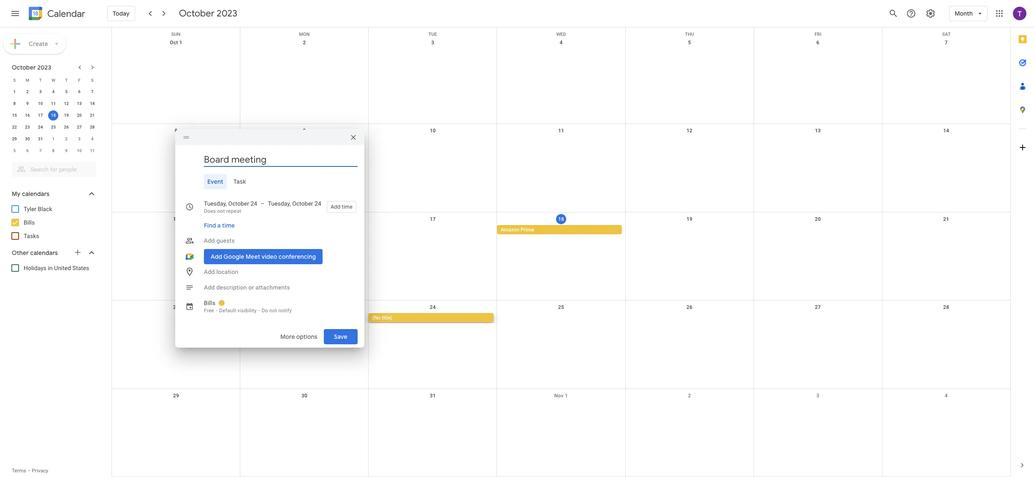 Task type: vqa. For each thing, say whether or not it's contained in the screenshot.


Task type: locate. For each thing, give the bounding box(es) containing it.
8 inside grid
[[175, 128, 178, 134]]

add guests
[[204, 238, 235, 244]]

5 down thu
[[688, 40, 691, 46]]

0 horizontal spatial 13
[[77, 101, 82, 106]]

create button
[[3, 34, 66, 54]]

1 right nov on the right bottom
[[565, 393, 568, 399]]

0 vertical spatial 15
[[12, 113, 17, 118]]

1 horizontal spatial 15
[[173, 217, 179, 222]]

1 vertical spatial 18
[[558, 217, 564, 222]]

0 vertical spatial 7
[[945, 40, 948, 46]]

1 vertical spatial 20
[[815, 217, 821, 222]]

9 for sun
[[303, 128, 306, 134]]

2 horizontal spatial 9
[[303, 128, 306, 134]]

3
[[431, 40, 434, 46], [39, 90, 42, 94], [78, 137, 81, 141], [816, 393, 819, 399]]

0 horizontal spatial 21
[[90, 113, 95, 118]]

0 horizontal spatial 25
[[51, 125, 56, 130]]

month button
[[949, 3, 988, 24]]

1 horizontal spatial tuesday,
[[268, 200, 291, 207]]

november 7 element
[[35, 146, 45, 156]]

tab list
[[1011, 27, 1034, 454], [182, 174, 358, 189]]

24 inside grid
[[430, 305, 436, 311]]

1 vertical spatial 12
[[687, 128, 693, 134]]

not
[[217, 208, 225, 214], [269, 308, 277, 314]]

tyler black
[[24, 206, 52, 213]]

16 element
[[22, 111, 33, 121]]

s right f
[[91, 78, 94, 83]]

11 inside grid
[[558, 128, 564, 134]]

19
[[64, 113, 69, 118], [687, 217, 693, 222]]

14 inside grid
[[943, 128, 949, 134]]

1 horizontal spatial not
[[269, 308, 277, 314]]

6 down fri
[[816, 40, 819, 46]]

21
[[90, 113, 95, 118], [943, 217, 949, 222]]

0 horizontal spatial 31
[[38, 137, 43, 141]]

0 vertical spatial 19
[[64, 113, 69, 118]]

add guests button
[[201, 233, 358, 248]]

1 vertical spatial 28
[[943, 305, 949, 311]]

s
[[13, 78, 16, 83], [91, 78, 94, 83]]

time
[[342, 204, 353, 210], [222, 222, 235, 229]]

14 for october 2023
[[90, 101, 95, 106]]

november 4 element
[[87, 134, 97, 144]]

31
[[38, 137, 43, 141], [430, 393, 436, 399]]

12 inside grid
[[687, 128, 693, 134]]

0 horizontal spatial 20
[[77, 113, 82, 118]]

0 vertical spatial time
[[342, 204, 353, 210]]

tuesday, october 24 – tuesday, october 24 does not repeat
[[204, 200, 321, 214]]

1 vertical spatial 27
[[815, 305, 821, 311]]

1 vertical spatial –
[[27, 469, 31, 475]]

0 horizontal spatial 11
[[51, 101, 56, 106]]

1 horizontal spatial 27
[[815, 305, 821, 311]]

repeat
[[226, 208, 241, 214]]

0 vertical spatial calendars
[[22, 190, 50, 198]]

24 element
[[35, 122, 45, 133]]

november 9 element
[[61, 146, 71, 156]]

18 up amazon prime button
[[558, 217, 564, 222]]

2 horizontal spatial 6
[[816, 40, 819, 46]]

7 down 31 element
[[39, 149, 42, 153]]

1 horizontal spatial 31
[[430, 393, 436, 399]]

–
[[261, 200, 265, 207], [27, 469, 31, 475]]

2 vertical spatial 9
[[65, 149, 68, 153]]

0 horizontal spatial time
[[222, 222, 235, 229]]

calendar heading
[[46, 8, 85, 20]]

find a time
[[204, 222, 235, 229]]

6 down f
[[78, 90, 81, 94]]

6 for 1
[[78, 90, 81, 94]]

5 up 12 element
[[65, 90, 68, 94]]

0 horizontal spatial 14
[[90, 101, 95, 106]]

m
[[26, 78, 29, 83]]

13 element
[[74, 99, 84, 109]]

month
[[955, 10, 973, 17]]

7 down sat
[[945, 40, 948, 46]]

10 for october 2023
[[38, 101, 43, 106]]

october
[[179, 8, 214, 19], [12, 64, 36, 71], [228, 200, 249, 207], [292, 200, 313, 207]]

november 10 element
[[74, 146, 84, 156]]

november 3 element
[[74, 134, 84, 144]]

states
[[72, 265, 89, 272]]

calendars up the in
[[30, 250, 58, 257]]

my calendars button
[[2, 187, 105, 201]]

11 for sun
[[558, 128, 564, 134]]

row
[[112, 27, 1010, 37], [112, 36, 1010, 124], [8, 74, 99, 86], [8, 86, 99, 98], [8, 98, 99, 110], [8, 110, 99, 122], [8, 122, 99, 133], [112, 124, 1010, 213], [8, 133, 99, 145], [8, 145, 99, 157], [112, 213, 1010, 301], [112, 301, 1010, 390], [112, 390, 1010, 478]]

1 vertical spatial 11
[[558, 128, 564, 134]]

13 inside grid
[[815, 128, 821, 134]]

bills up free
[[204, 300, 216, 307]]

other calendars button
[[2, 247, 105, 260]]

0 horizontal spatial 18
[[51, 113, 56, 118]]

row containing sun
[[112, 27, 1010, 37]]

1 horizontal spatial 21
[[943, 217, 949, 222]]

0 vertical spatial 18
[[51, 113, 56, 118]]

calendar element
[[27, 5, 85, 24]]

29 inside grid
[[173, 393, 179, 399]]

1 horizontal spatial 17
[[430, 217, 436, 222]]

2 vertical spatial 11
[[90, 149, 95, 153]]

bills inside my calendars list
[[24, 220, 35, 226]]

row group containing 1
[[8, 86, 99, 157]]

visibility
[[237, 308, 257, 314]]

18 inside cell
[[51, 113, 56, 118]]

t
[[39, 78, 42, 83], [65, 78, 68, 83]]

oct 1
[[170, 40, 182, 46]]

1 horizontal spatial 9
[[65, 149, 68, 153]]

holidays in united states
[[24, 265, 89, 272]]

add for add location
[[204, 269, 215, 276]]

1 horizontal spatial 10
[[77, 149, 82, 153]]

add
[[331, 204, 340, 210], [204, 238, 215, 244], [204, 269, 215, 276], [204, 284, 215, 291]]

october 2023 up m
[[12, 64, 51, 71]]

24 left to "element"
[[251, 200, 257, 207]]

8
[[13, 101, 16, 106], [175, 128, 178, 134], [52, 149, 55, 153]]

1 horizontal spatial 20
[[815, 217, 821, 222]]

8 inside row
[[52, 149, 55, 153]]

19 inside row group
[[64, 113, 69, 118]]

0 horizontal spatial t
[[39, 78, 42, 83]]

0 vertical spatial 29
[[12, 137, 17, 141]]

(no title)
[[372, 316, 392, 321]]

0 vertical spatial 8
[[13, 101, 16, 106]]

thu
[[685, 32, 694, 37]]

5
[[688, 40, 691, 46], [65, 90, 68, 94], [13, 149, 16, 153]]

my calendars list
[[2, 203, 105, 243]]

13 inside row group
[[77, 101, 82, 106]]

guests
[[216, 238, 235, 244]]

create
[[29, 40, 48, 48]]

bills
[[24, 220, 35, 226], [204, 300, 216, 307]]

18 inside grid
[[558, 217, 564, 222]]

11 element
[[48, 99, 58, 109]]

row group
[[8, 86, 99, 157]]

tuesday, right to "element"
[[268, 200, 291, 207]]

1 vertical spatial 2023
[[37, 64, 51, 71]]

30 inside grid
[[301, 393, 307, 399]]

1 horizontal spatial 2023
[[217, 8, 237, 19]]

1 horizontal spatial s
[[91, 78, 94, 83]]

12 inside row group
[[64, 101, 69, 106]]

add for add time
[[331, 204, 340, 210]]

a
[[217, 222, 221, 229]]

0 vertical spatial bills
[[24, 220, 35, 226]]

add time button
[[327, 201, 356, 213]]

does
[[204, 208, 216, 214]]

1 horizontal spatial 29
[[173, 393, 179, 399]]

26 inside grid
[[687, 305, 693, 311]]

1
[[179, 40, 182, 46], [13, 90, 16, 94], [52, 137, 55, 141], [565, 393, 568, 399]]

cell
[[112, 225, 240, 236], [240, 225, 369, 236], [369, 225, 497, 236], [625, 225, 754, 236], [754, 225, 882, 236], [882, 225, 1010, 236], [112, 314, 240, 324], [240, 314, 369, 324], [497, 314, 625, 324], [625, 314, 754, 324], [754, 314, 882, 324], [882, 314, 1010, 324]]

november 8 element
[[48, 146, 58, 156]]

15 up 22 element
[[12, 113, 17, 118]]

7
[[945, 40, 948, 46], [91, 90, 94, 94], [39, 149, 42, 153]]

24 up (no title) button
[[430, 305, 436, 311]]

13 for sun
[[815, 128, 821, 134]]

t left f
[[65, 78, 68, 83]]

october 2023 up sun
[[179, 8, 237, 19]]

20
[[77, 113, 82, 118], [815, 217, 821, 222]]

mon
[[299, 32, 310, 37]]

11 inside 11 element
[[51, 101, 56, 106]]

6
[[816, 40, 819, 46], [78, 90, 81, 94], [26, 149, 29, 153]]

0 vertical spatial 9
[[26, 101, 29, 106]]

30 for nov 1
[[301, 393, 307, 399]]

0 vertical spatial 10
[[38, 101, 43, 106]]

2 t from the left
[[65, 78, 68, 83]]

26
[[64, 125, 69, 130], [687, 305, 693, 311]]

0 horizontal spatial october 2023
[[12, 64, 51, 71]]

0 horizontal spatial 26
[[64, 125, 69, 130]]

15
[[12, 113, 17, 118], [173, 217, 179, 222]]

default visibility
[[219, 308, 257, 314]]

other calendars
[[12, 250, 58, 257]]

21 inside row group
[[90, 113, 95, 118]]

1 vertical spatial 9
[[303, 128, 306, 134]]

13
[[77, 101, 82, 106], [815, 128, 821, 134]]

tab list containing event
[[182, 174, 358, 189]]

1 up 15 element
[[13, 90, 16, 94]]

bills down tyler
[[24, 220, 35, 226]]

0 vertical spatial 5
[[688, 40, 691, 46]]

tuesday, up does
[[204, 200, 227, 207]]

18 down 11 element
[[51, 113, 56, 118]]

1 horizontal spatial 12
[[687, 128, 693, 134]]

9 down the november 2 element
[[65, 149, 68, 153]]

9 up 'add title and time' text box on the top
[[303, 128, 306, 134]]

0 vertical spatial 30
[[25, 137, 30, 141]]

30 for 1
[[25, 137, 30, 141]]

row containing 5
[[8, 145, 99, 157]]

0 vertical spatial 25
[[51, 125, 56, 130]]

find a time button
[[201, 218, 238, 233]]

1 horizontal spatial bills
[[204, 300, 216, 307]]

None search field
[[0, 159, 105, 177]]

5 down 29 element
[[13, 149, 16, 153]]

0 vertical spatial 22
[[12, 125, 17, 130]]

amazon prime button
[[497, 225, 622, 235]]

1 t from the left
[[39, 78, 42, 83]]

0 horizontal spatial tab list
[[182, 174, 358, 189]]

0 horizontal spatial –
[[27, 469, 31, 475]]

0 vertical spatial not
[[217, 208, 225, 214]]

s left m
[[13, 78, 16, 83]]

0 vertical spatial 28
[[90, 125, 95, 130]]

20 element
[[74, 111, 84, 121]]

1 horizontal spatial t
[[65, 78, 68, 83]]

to element
[[261, 200, 265, 208]]

1 horizontal spatial 30
[[301, 393, 307, 399]]

add time
[[331, 204, 353, 210]]

1 tuesday, from the left
[[204, 200, 227, 207]]

7 for 1
[[91, 90, 94, 94]]

22 down 15 element
[[12, 125, 17, 130]]

17 element
[[35, 111, 45, 121]]

30
[[25, 137, 30, 141], [301, 393, 307, 399]]

5 inside grid
[[688, 40, 691, 46]]

2 horizontal spatial 5
[[688, 40, 691, 46]]

1 horizontal spatial 19
[[687, 217, 693, 222]]

0 vertical spatial 20
[[77, 113, 82, 118]]

find
[[204, 222, 216, 229]]

add inside button
[[331, 204, 340, 210]]

– inside tuesday, october 24 – tuesday, october 24 does not repeat
[[261, 200, 265, 207]]

0 horizontal spatial 17
[[38, 113, 43, 118]]

9 inside grid
[[303, 128, 306, 134]]

1 horizontal spatial 5
[[65, 90, 68, 94]]

6 inside grid
[[816, 40, 819, 46]]

9 up 16
[[26, 101, 29, 106]]

0 horizontal spatial 2023
[[37, 64, 51, 71]]

0 vertical spatial –
[[261, 200, 265, 207]]

12
[[64, 101, 69, 106], [687, 128, 693, 134]]

11 inside 'november 11' element
[[90, 149, 95, 153]]

0 horizontal spatial 30
[[25, 137, 30, 141]]

1 vertical spatial 22
[[173, 305, 179, 311]]

1 horizontal spatial 8
[[52, 149, 55, 153]]

1 vertical spatial 21
[[943, 217, 949, 222]]

(no
[[372, 316, 381, 321]]

21 element
[[87, 111, 97, 121]]

6 down 30 element
[[26, 149, 29, 153]]

2 horizontal spatial 11
[[558, 128, 564, 134]]

24 down 17 element
[[38, 125, 43, 130]]

t left w on the left
[[39, 78, 42, 83]]

11 for october 2023
[[51, 101, 56, 106]]

sun
[[171, 32, 180, 37]]

task
[[233, 178, 246, 186]]

1 horizontal spatial 22
[[173, 305, 179, 311]]

not right do
[[269, 308, 277, 314]]

12 for sun
[[687, 128, 693, 134]]

7 up 14 element
[[91, 90, 94, 94]]

0 horizontal spatial 29
[[12, 137, 17, 141]]

24
[[38, 125, 43, 130], [251, 200, 257, 207], [315, 200, 321, 207], [430, 305, 436, 311]]

10 inside row
[[77, 149, 82, 153]]

15 left find
[[173, 217, 179, 222]]

not right does
[[217, 208, 225, 214]]

30 inside row group
[[25, 137, 30, 141]]

1 vertical spatial 19
[[687, 217, 693, 222]]

9
[[26, 101, 29, 106], [303, 128, 306, 134], [65, 149, 68, 153]]

31 inside grid
[[430, 393, 436, 399]]

1 horizontal spatial 25
[[558, 305, 564, 311]]

0 vertical spatial 27
[[77, 125, 82, 130]]

add inside dropdown button
[[204, 238, 215, 244]]

29 inside row group
[[12, 137, 17, 141]]

2 tuesday, from the left
[[268, 200, 291, 207]]

free
[[204, 308, 214, 314]]

14 inside october 2023 grid
[[90, 101, 95, 106]]

amazon prime
[[501, 227, 534, 233]]

tasks
[[24, 233, 39, 240]]

29
[[12, 137, 17, 141], [173, 393, 179, 399]]

22 left free
[[173, 305, 179, 311]]

12 element
[[61, 99, 71, 109]]

2023
[[217, 8, 237, 19], [37, 64, 51, 71]]

0 horizontal spatial 15
[[12, 113, 17, 118]]

0 horizontal spatial bills
[[24, 220, 35, 226]]

grid
[[111, 27, 1010, 478]]

1 vertical spatial 30
[[301, 393, 307, 399]]

1 vertical spatial not
[[269, 308, 277, 314]]

18
[[51, 113, 56, 118], [558, 217, 564, 222]]

today button
[[107, 3, 135, 24]]

0 vertical spatial 14
[[90, 101, 95, 106]]

0 horizontal spatial 9
[[26, 101, 29, 106]]

10
[[38, 101, 43, 106], [430, 128, 436, 134], [77, 149, 82, 153]]

27 element
[[74, 122, 84, 133]]

2 vertical spatial 5
[[13, 149, 16, 153]]

0 horizontal spatial 6
[[26, 149, 29, 153]]

25
[[51, 125, 56, 130], [558, 305, 564, 311]]

wed
[[556, 32, 566, 37]]

1 horizontal spatial 14
[[943, 128, 949, 134]]

22 element
[[9, 122, 20, 133]]

calendars up tyler black
[[22, 190, 50, 198]]

1 down 25 element
[[52, 137, 55, 141]]

main drawer image
[[10, 8, 20, 19]]

14
[[90, 101, 95, 106], [943, 128, 949, 134]]

location
[[216, 269, 238, 276]]

0 horizontal spatial 28
[[90, 125, 95, 130]]

9 inside 'element'
[[65, 149, 68, 153]]

1 vertical spatial 10
[[430, 128, 436, 134]]

4
[[560, 40, 563, 46], [52, 90, 55, 94], [91, 137, 94, 141], [945, 393, 948, 399]]

1 vertical spatial 31
[[430, 393, 436, 399]]

0 horizontal spatial 22
[[12, 125, 17, 130]]

11
[[51, 101, 56, 106], [558, 128, 564, 134], [90, 149, 95, 153]]

calendars
[[22, 190, 50, 198], [30, 250, 58, 257]]

8 for october 2023
[[13, 101, 16, 106]]

october 2023
[[179, 8, 237, 19], [12, 64, 51, 71]]

31 inside row group
[[38, 137, 43, 141]]



Task type: describe. For each thing, give the bounding box(es) containing it.
19 inside grid
[[687, 217, 693, 222]]

0 vertical spatial 2023
[[217, 8, 237, 19]]

add for add description or attachments
[[204, 284, 215, 291]]

holidays
[[24, 265, 46, 272]]

november 6 element
[[22, 146, 33, 156]]

october up m
[[12, 64, 36, 71]]

privacy
[[32, 469, 48, 475]]

1 vertical spatial 17
[[430, 217, 436, 222]]

october up sun
[[179, 8, 214, 19]]

5 for oct 1
[[688, 40, 691, 46]]

terms
[[12, 469, 26, 475]]

1 vertical spatial bills
[[204, 300, 216, 307]]

my calendars
[[12, 190, 50, 198]]

1 horizontal spatial october 2023
[[179, 8, 237, 19]]

nov 1
[[554, 393, 568, 399]]

23
[[25, 125, 30, 130]]

notify
[[278, 308, 292, 314]]

28 element
[[87, 122, 97, 133]]

14 for sun
[[943, 128, 949, 134]]

2 vertical spatial 6
[[26, 149, 29, 153]]

row containing s
[[8, 74, 99, 86]]

event button
[[204, 174, 227, 189]]

Add title and time text field
[[204, 153, 358, 166]]

21 inside grid
[[943, 217, 949, 222]]

1 vertical spatial 15
[[173, 217, 179, 222]]

25 element
[[48, 122, 58, 133]]

15 inside october 2023 grid
[[12, 113, 17, 118]]

today
[[113, 10, 130, 17]]

10 for sun
[[430, 128, 436, 134]]

26 element
[[61, 122, 71, 133]]

privacy link
[[32, 469, 48, 475]]

6 for oct 1
[[816, 40, 819, 46]]

sat
[[942, 32, 951, 37]]

17 inside october 2023 grid
[[38, 113, 43, 118]]

29 for 1
[[12, 137, 17, 141]]

9 for october 2023
[[26, 101, 29, 106]]

31 element
[[35, 134, 45, 144]]

1 s from the left
[[13, 78, 16, 83]]

24 inside 24 element
[[38, 125, 43, 130]]

1 right oct
[[179, 40, 182, 46]]

description
[[216, 284, 247, 291]]

other
[[12, 250, 29, 257]]

november 5 element
[[9, 146, 20, 156]]

title)
[[382, 316, 392, 321]]

1 vertical spatial october 2023
[[12, 64, 51, 71]]

my
[[12, 190, 20, 198]]

12 for october 2023
[[64, 101, 69, 106]]

23 element
[[22, 122, 33, 133]]

united
[[54, 265, 71, 272]]

tue
[[429, 32, 437, 37]]

18 cell
[[47, 110, 60, 122]]

20 inside grid
[[815, 217, 821, 222]]

or
[[248, 284, 254, 291]]

terms link
[[12, 469, 26, 475]]

2 vertical spatial 7
[[39, 149, 42, 153]]

october 2023 grid
[[8, 74, 99, 157]]

1 horizontal spatial time
[[342, 204, 353, 210]]

november 11 element
[[87, 146, 97, 156]]

10 element
[[35, 99, 45, 109]]

settings menu image
[[926, 8, 936, 19]]

attachments
[[256, 284, 290, 291]]

27 inside october 2023 grid
[[77, 125, 82, 130]]

row containing 1
[[8, 86, 99, 98]]

nov
[[554, 393, 564, 399]]

20 inside 20 element
[[77, 113, 82, 118]]

18, today element
[[48, 111, 58, 121]]

5 for 1
[[65, 90, 68, 94]]

calendar
[[47, 8, 85, 20]]

event
[[207, 178, 223, 186]]

row containing oct 1
[[112, 36, 1010, 124]]

calendars for other calendars
[[30, 250, 58, 257]]

in
[[48, 265, 53, 272]]

do
[[262, 308, 268, 314]]

do not notify
[[262, 308, 292, 314]]

0 horizontal spatial 5
[[13, 149, 16, 153]]

add other calendars image
[[73, 249, 82, 257]]

25 inside october 2023 grid
[[51, 125, 56, 130]]

Search for people text field
[[17, 162, 91, 177]]

add description or attachments
[[204, 284, 290, 291]]

w
[[52, 78, 55, 83]]

29 element
[[9, 134, 20, 144]]

task button
[[230, 174, 249, 189]]

tyler
[[24, 206, 36, 213]]

not inside tuesday, october 24 – tuesday, october 24 does not repeat
[[217, 208, 225, 214]]

prime
[[521, 227, 534, 233]]

november 1 element
[[48, 134, 58, 144]]

f
[[78, 78, 80, 83]]

add location
[[204, 269, 238, 276]]

16
[[25, 113, 30, 118]]

19 element
[[61, 111, 71, 121]]

14 element
[[87, 99, 97, 109]]

24 left the add time
[[315, 200, 321, 207]]

october up the repeat
[[228, 200, 249, 207]]

2 s from the left
[[91, 78, 94, 83]]

1 vertical spatial time
[[222, 222, 235, 229]]

31 for 1
[[38, 137, 43, 141]]

terms – privacy
[[12, 469, 48, 475]]

22 inside row group
[[12, 125, 17, 130]]

1 vertical spatial 25
[[558, 305, 564, 311]]

november 2 element
[[61, 134, 71, 144]]

oct
[[170, 40, 178, 46]]

grid containing oct 1
[[111, 27, 1010, 478]]

black
[[38, 206, 52, 213]]

7 for oct 1
[[945, 40, 948, 46]]

default
[[219, 308, 236, 314]]

13 for october 2023
[[77, 101, 82, 106]]

(no title) button
[[369, 314, 494, 323]]

8 for sun
[[175, 128, 178, 134]]

29 for nov 1
[[173, 393, 179, 399]]

28 inside october 2023 grid
[[90, 125, 95, 130]]

30 element
[[22, 134, 33, 144]]

15 element
[[9, 111, 20, 121]]

october left the add time button
[[292, 200, 313, 207]]

fri
[[815, 32, 821, 37]]

add for add guests
[[204, 238, 215, 244]]

calendars for my calendars
[[22, 190, 50, 198]]

26 inside row group
[[64, 125, 69, 130]]

31 for nov 1
[[430, 393, 436, 399]]

1 horizontal spatial tab list
[[1011, 27, 1034, 454]]

22 inside grid
[[173, 305, 179, 311]]

amazon
[[501, 227, 519, 233]]



